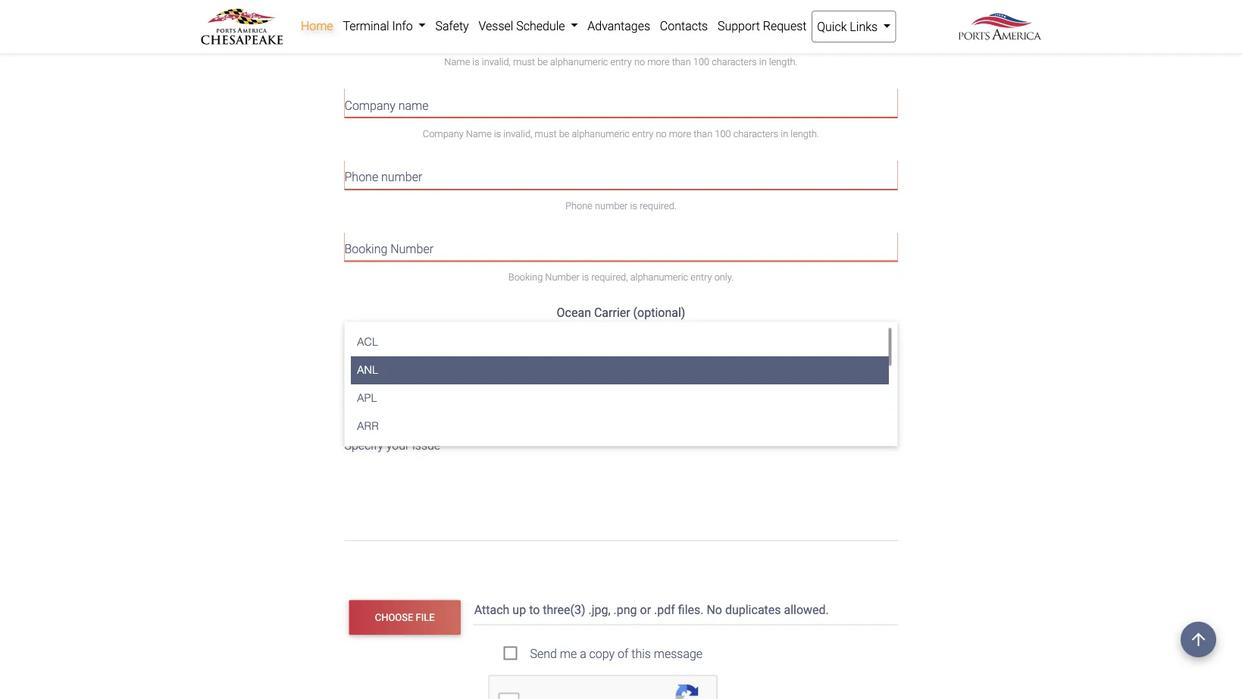 Task type: describe. For each thing, give the bounding box(es) containing it.
specify
[[345, 438, 384, 452]]

must inside "company name company name is invalid, must be alphanumeric entry no more than 100 characters in length."
[[535, 128, 557, 139]]

this
[[632, 646, 651, 661]]

quick
[[818, 19, 847, 34]]

no inside "company name company name is invalid, must be alphanumeric entry no more than 100 characters in length."
[[656, 128, 667, 139]]

phone number is required.
[[566, 200, 677, 211]]

number for phone number is required.
[[595, 200, 628, 211]]

0 vertical spatial in
[[760, 56, 767, 68]]

a
[[580, 646, 587, 661]]

file
[[416, 612, 435, 623]]

vessel
[[479, 19, 514, 33]]

0 horizontal spatial be
[[538, 56, 548, 68]]

alphanumeric inside "company name company name is invalid, must be alphanumeric entry no more than 100 characters in length."
[[572, 128, 630, 139]]

choose inside export service type choose your option
[[345, 386, 385, 400]]

support
[[718, 19, 761, 33]]

apl
[[357, 392, 377, 404]]

invalid, inside "company name company name is invalid, must be alphanumeric entry no more than 100 characters in length."
[[504, 128, 533, 139]]

0 vertical spatial no
[[635, 56, 645, 68]]

booking number is required, alphanumeric entry only.
[[509, 271, 734, 283]]

choose file
[[375, 612, 435, 623]]

request
[[763, 19, 807, 33]]

2 vertical spatial alphanumeric
[[631, 271, 689, 283]]

1 vertical spatial your
[[387, 438, 410, 452]]

name is invalid, must be alphanumeric entry no more than 100 characters in length.
[[445, 56, 798, 68]]

Full name text field
[[345, 17, 898, 46]]

send me a copy of this message
[[530, 646, 703, 661]]

quick links
[[818, 19, 881, 34]]

terminal
[[343, 19, 389, 33]]

name for company
[[399, 98, 429, 113]]

(optional)
[[634, 306, 686, 320]]

Phone number text field
[[345, 160, 898, 189]]

type
[[649, 365, 674, 379]]

contacts
[[660, 19, 708, 33]]

advantages link
[[583, 11, 656, 41]]

option
[[414, 386, 448, 400]]

1 vertical spatial choose
[[375, 612, 414, 623]]

booking for booking number is required, alphanumeric entry only.
[[509, 271, 543, 283]]

service
[[606, 365, 646, 379]]

acl
[[357, 335, 378, 348]]

export
[[568, 365, 603, 379]]

links
[[850, 19, 878, 34]]

than inside "company name company name is invalid, must be alphanumeric entry no more than 100 characters in length."
[[694, 128, 713, 139]]

send
[[530, 646, 557, 661]]

name inside "company name company name is invalid, must be alphanumeric entry no more than 100 characters in length."
[[466, 128, 492, 139]]

only.
[[715, 271, 734, 283]]

phone for phone number
[[345, 170, 379, 184]]

in inside "company name company name is invalid, must be alphanumeric entry no more than 100 characters in length."
[[781, 128, 789, 139]]

contacts link
[[656, 11, 713, 41]]

number for booking number
[[391, 242, 434, 256]]

required,
[[592, 271, 628, 283]]

be inside "company name company name is invalid, must be alphanumeric entry no more than 100 characters in length."
[[559, 128, 570, 139]]

is inside "company name company name is invalid, must be alphanumeric entry no more than 100 characters in length."
[[494, 128, 501, 139]]

name for full
[[366, 26, 397, 41]]

support request
[[718, 19, 807, 33]]

characters inside "company name company name is invalid, must be alphanumeric entry no more than 100 characters in length."
[[734, 128, 779, 139]]

home
[[301, 19, 333, 33]]



Task type: locate. For each thing, give the bounding box(es) containing it.
phone for phone number is required.
[[566, 200, 593, 211]]

1 vertical spatial anl
[[357, 364, 378, 376]]

of
[[618, 646, 629, 661]]

0 horizontal spatial in
[[760, 56, 767, 68]]

be
[[538, 56, 548, 68], [559, 128, 570, 139]]

me
[[560, 646, 577, 661]]

2 horizontal spatial entry
[[691, 271, 713, 283]]

be down schedule
[[538, 56, 548, 68]]

no down full name "text field" on the top of the page
[[635, 56, 645, 68]]

0 horizontal spatial company
[[345, 98, 396, 113]]

info
[[392, 19, 413, 33]]

1 horizontal spatial booking
[[509, 271, 543, 283]]

company
[[345, 98, 396, 113], [423, 128, 464, 139]]

no
[[635, 56, 645, 68], [656, 128, 667, 139]]

number for booking number is required, alphanumeric entry only.
[[545, 271, 580, 283]]

choose left the file
[[375, 612, 414, 623]]

full
[[345, 26, 363, 41]]

1 vertical spatial in
[[781, 128, 789, 139]]

anl down acl
[[357, 364, 378, 376]]

0 vertical spatial name
[[366, 26, 397, 41]]

0 vertical spatial length.
[[770, 56, 798, 68]]

length.
[[770, 56, 798, 68], [791, 128, 820, 139]]

anl
[[345, 327, 367, 341], [357, 364, 378, 376]]

0 vertical spatial company
[[345, 98, 396, 113]]

name inside "company name company name is invalid, must be alphanumeric entry no more than 100 characters in length."
[[399, 98, 429, 113]]

booking for booking number
[[345, 242, 388, 256]]

0 horizontal spatial name
[[366, 26, 397, 41]]

entry
[[611, 56, 632, 68], [633, 128, 654, 139], [691, 271, 713, 283]]

0 vertical spatial than
[[672, 56, 691, 68]]

1 vertical spatial name
[[399, 98, 429, 113]]

more
[[648, 56, 670, 68], [669, 128, 692, 139]]

name
[[366, 26, 397, 41], [399, 98, 429, 113]]

phone
[[345, 170, 379, 184], [566, 200, 593, 211]]

your
[[388, 386, 411, 400], [387, 438, 410, 452]]

1 vertical spatial phone
[[566, 200, 593, 211]]

name
[[445, 56, 470, 68], [466, 128, 492, 139]]

1 vertical spatial entry
[[633, 128, 654, 139]]

0 vertical spatial name
[[445, 56, 470, 68]]

ocean
[[557, 306, 591, 320]]

number
[[391, 242, 434, 256], [545, 271, 580, 283]]

length. inside "company name company name is invalid, must be alphanumeric entry no more than 100 characters in length."
[[791, 128, 820, 139]]

number
[[381, 170, 423, 184], [595, 200, 628, 211]]

0 vertical spatial number
[[381, 170, 423, 184]]

1 vertical spatial alphanumeric
[[572, 128, 630, 139]]

alphanumeric
[[551, 56, 609, 68], [572, 128, 630, 139], [631, 271, 689, 283]]

1 horizontal spatial than
[[694, 128, 713, 139]]

0 vertical spatial phone
[[345, 170, 379, 184]]

0 horizontal spatial phone
[[345, 170, 379, 184]]

entry down company name text field
[[633, 128, 654, 139]]

1 horizontal spatial no
[[656, 128, 667, 139]]

1 vertical spatial 100
[[715, 128, 731, 139]]

0 horizontal spatial number
[[391, 242, 434, 256]]

Company name text field
[[345, 88, 898, 118]]

0 vertical spatial must
[[513, 56, 535, 68]]

0 vertical spatial your
[[388, 386, 411, 400]]

1 vertical spatial no
[[656, 128, 667, 139]]

100
[[694, 56, 710, 68], [715, 128, 731, 139]]

phone number
[[345, 170, 423, 184]]

full name
[[345, 26, 397, 41]]

alphanumeric down company name text field
[[572, 128, 630, 139]]

1 vertical spatial number
[[545, 271, 580, 283]]

0 vertical spatial alphanumeric
[[551, 56, 609, 68]]

2 vertical spatial entry
[[691, 271, 713, 283]]

1 vertical spatial number
[[595, 200, 628, 211]]

entry inside "company name company name is invalid, must be alphanumeric entry no more than 100 characters in length."
[[633, 128, 654, 139]]

go to top image
[[1181, 622, 1217, 657]]

your left issue
[[387, 438, 410, 452]]

Specify your issue text field
[[345, 428, 898, 541]]

1 vertical spatial than
[[694, 128, 713, 139]]

alphanumeric up the (optional)
[[631, 271, 689, 283]]

booking
[[345, 242, 388, 256], [509, 271, 543, 283]]

booking number
[[345, 242, 434, 256]]

0 horizontal spatial number
[[381, 170, 423, 184]]

required.
[[640, 200, 677, 211]]

alphanumeric down full name "text field" on the top of the page
[[551, 56, 609, 68]]

schedule
[[517, 19, 565, 33]]

number for phone number
[[381, 170, 423, 184]]

0 vertical spatial characters
[[712, 56, 757, 68]]

1 horizontal spatial number
[[595, 200, 628, 211]]

company name company name is invalid, must be alphanumeric entry no more than 100 characters in length.
[[345, 98, 820, 139]]

1 horizontal spatial 100
[[715, 128, 731, 139]]

0 vertical spatial invalid,
[[482, 56, 511, 68]]

is
[[473, 56, 480, 68], [494, 128, 501, 139], [631, 200, 638, 211], [582, 271, 589, 283]]

1 horizontal spatial phone
[[566, 200, 593, 211]]

your left option
[[388, 386, 411, 400]]

safety link
[[431, 11, 474, 41]]

0 horizontal spatial than
[[672, 56, 691, 68]]

1 vertical spatial name
[[466, 128, 492, 139]]

1 vertical spatial company
[[423, 128, 464, 139]]

1 vertical spatial characters
[[734, 128, 779, 139]]

1 vertical spatial more
[[669, 128, 692, 139]]

choose
[[345, 386, 385, 400], [375, 612, 414, 623]]

entry down full name "text field" on the top of the page
[[611, 56, 632, 68]]

number down phone number text box
[[595, 200, 628, 211]]

quick links link
[[812, 11, 897, 42]]

0 vertical spatial number
[[391, 242, 434, 256]]

home link
[[296, 11, 338, 41]]

more inside "company name company name is invalid, must be alphanumeric entry no more than 100 characters in length."
[[669, 128, 692, 139]]

be down company name text field
[[559, 128, 570, 139]]

vessel schedule
[[479, 19, 568, 33]]

Attach up to three(3) .jpg, .png or .pdf files. No duplicates allowed. text field
[[473, 596, 901, 625]]

characters
[[712, 56, 757, 68], [734, 128, 779, 139]]

1 horizontal spatial name
[[399, 98, 429, 113]]

support request link
[[713, 11, 812, 41]]

must
[[513, 56, 535, 68], [535, 128, 557, 139]]

0 horizontal spatial no
[[635, 56, 645, 68]]

vessel schedule link
[[474, 11, 583, 41]]

anl up apl
[[345, 327, 367, 341]]

0 vertical spatial entry
[[611, 56, 632, 68]]

0 vertical spatial 100
[[694, 56, 710, 68]]

entry left only.
[[691, 271, 713, 283]]

0 vertical spatial choose
[[345, 386, 385, 400]]

terminal info link
[[338, 11, 431, 41]]

0 horizontal spatial booking
[[345, 242, 388, 256]]

1 horizontal spatial in
[[781, 128, 789, 139]]

Booking Number text field
[[345, 232, 898, 261]]

no down company name text field
[[656, 128, 667, 139]]

0 horizontal spatial 100
[[694, 56, 710, 68]]

ocean carrier (optional)
[[557, 306, 686, 320]]

than
[[672, 56, 691, 68], [694, 128, 713, 139]]

0 horizontal spatial entry
[[611, 56, 632, 68]]

1 horizontal spatial number
[[545, 271, 580, 283]]

your inside export service type choose your option
[[388, 386, 411, 400]]

more down company name text field
[[669, 128, 692, 139]]

1 horizontal spatial entry
[[633, 128, 654, 139]]

terminal info
[[343, 19, 416, 33]]

1 horizontal spatial company
[[423, 128, 464, 139]]

message
[[654, 646, 703, 661]]

carrier
[[594, 306, 631, 320]]

more down contacts
[[648, 56, 670, 68]]

1 vertical spatial invalid,
[[504, 128, 533, 139]]

1 horizontal spatial be
[[559, 128, 570, 139]]

100 inside "company name company name is invalid, must be alphanumeric entry no more than 100 characters in length."
[[715, 128, 731, 139]]

invalid,
[[482, 56, 511, 68], [504, 128, 533, 139]]

choose up "arr"
[[345, 386, 385, 400]]

0 vertical spatial more
[[648, 56, 670, 68]]

export service type choose your option
[[345, 365, 674, 400]]

safety
[[436, 19, 469, 33]]

0 vertical spatial be
[[538, 56, 548, 68]]

1 vertical spatial booking
[[509, 271, 543, 283]]

number up booking number
[[381, 170, 423, 184]]

0 vertical spatial booking
[[345, 242, 388, 256]]

issue
[[413, 438, 441, 452]]

advantages
[[588, 19, 651, 33]]

1 vertical spatial be
[[559, 128, 570, 139]]

specify your issue
[[345, 438, 441, 452]]

copy
[[590, 646, 615, 661]]

1 vertical spatial must
[[535, 128, 557, 139]]

0 vertical spatial anl
[[345, 327, 367, 341]]

arr
[[357, 420, 379, 432]]

1 vertical spatial length.
[[791, 128, 820, 139]]

in
[[760, 56, 767, 68], [781, 128, 789, 139]]



Task type: vqa. For each thing, say whether or not it's contained in the screenshot.
18TH.
no



